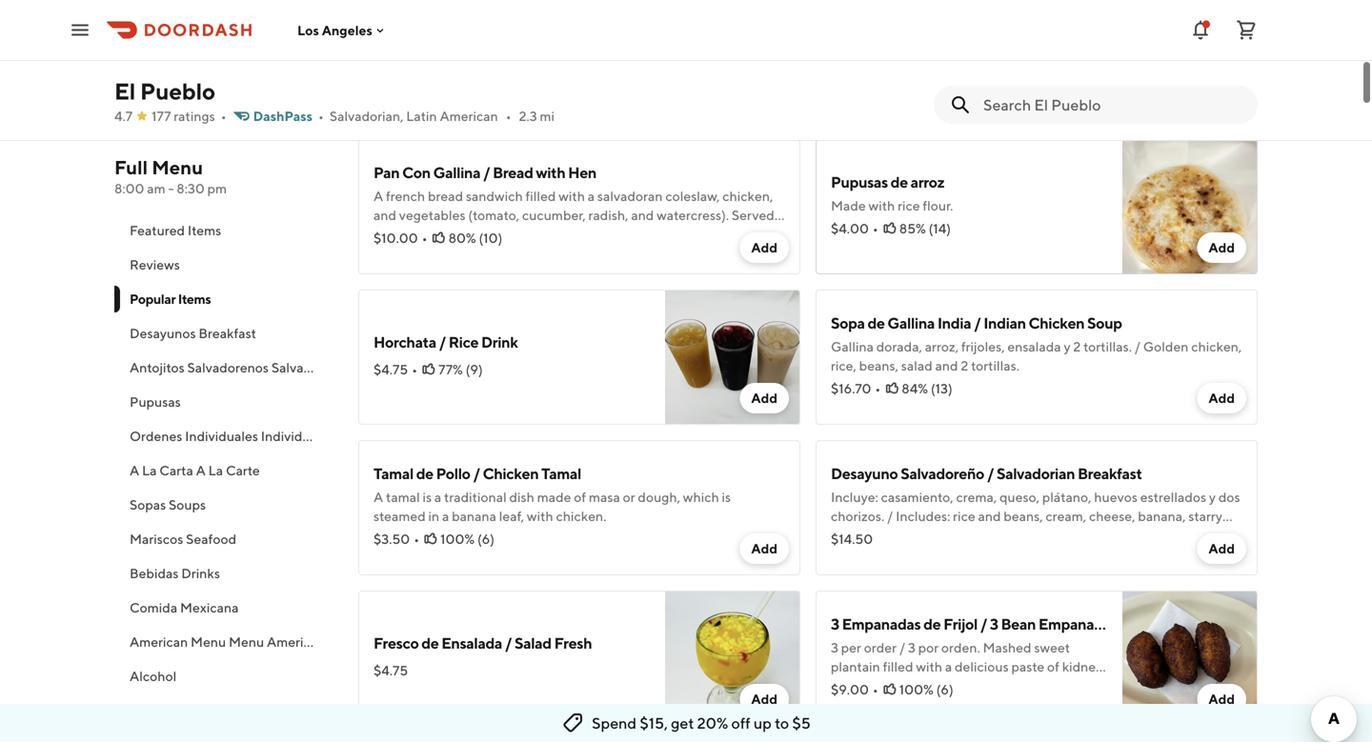 Task type: locate. For each thing, give the bounding box(es) containing it.
1 horizontal spatial american
[[440, 108, 498, 124]]

arroz,
[[925, 339, 959, 355]]

2 horizontal spatial of
[[1048, 659, 1060, 675]]

100% for de
[[900, 682, 934, 698]]

cucumber,
[[522, 207, 586, 223]]

american inside american menu menu americano button
[[130, 634, 188, 650]]

/ up crema,
[[987, 465, 994, 483]]

tamal up tamal at left bottom
[[374, 465, 414, 483]]

a up in
[[435, 489, 442, 505]]

gallina up rice,
[[831, 339, 874, 355]]

includes:
[[896, 509, 951, 524]]

chicken, right the golden
[[1192, 339, 1242, 355]]

is right which at the bottom
[[722, 489, 731, 505]]

0 vertical spatial $4.75
[[374, 362, 408, 377]]

/
[[483, 163, 490, 182], [974, 314, 981, 332], [439, 333, 446, 351], [1135, 339, 1141, 355], [473, 465, 480, 483], [987, 465, 994, 483], [887, 509, 893, 524], [981, 615, 988, 633], [505, 634, 512, 652], [900, 640, 906, 656]]

100% (6) down banana
[[440, 531, 495, 547]]

/ left the golden
[[1135, 339, 1141, 355]]

items inside "button"
[[188, 223, 221, 238]]

menu down mexicana
[[191, 634, 226, 650]]

per
[[841, 640, 862, 656]]

american
[[440, 108, 498, 124], [130, 634, 188, 650]]

rice up 85%
[[898, 198, 920, 214]]

1 horizontal spatial y
[[1210, 489, 1216, 505]]

de inside sopa de gallina india / indian chicken soup gallina dorada, arroz, frijoles, ensalada y 2 tortillas. / golden chicken, rice, beans, salad and 2 tortillas.
[[868, 314, 885, 332]]

1 horizontal spatial tamal
[[542, 465, 581, 483]]

coleslaw,
[[666, 188, 720, 204]]

of down sweet at the right bottom of page
[[1048, 659, 1060, 675]]

1 horizontal spatial made
[[537, 489, 571, 505]]

/ left 'rice'
[[439, 333, 446, 351]]

and down crema,
[[978, 509, 1001, 524]]

am
[[147, 181, 166, 196]]

0 vertical spatial gallina
[[433, 163, 481, 182]]

100% (6) for de
[[900, 682, 954, 698]]

in
[[429, 509, 440, 524]]

1 vertical spatial rice
[[953, 509, 976, 524]]

or
[[623, 489, 635, 505]]

la left carta
[[142, 463, 157, 479]]

items up 'desayunos breakfast' on the left of page
[[178, 291, 211, 307]]

0 vertical spatial made
[[498, 226, 532, 242]]

deep
[[901, 678, 932, 694]]

pupusas inside button
[[130, 394, 181, 410]]

pan con gallina / bread with hen a french bread sandwich filled with a salvadoran coleslaw, chicken, and vegetables (tomato, cucumber, radish, and watercress). served with a side of freshly made chicken broth.
[[374, 163, 775, 242]]

empanadas
[[842, 615, 921, 633]]

1 vertical spatial y
[[1210, 489, 1216, 505]]

filled up then
[[883, 659, 914, 675]]

with left side
[[374, 226, 400, 242]]

1 vertical spatial (6)
[[937, 682, 954, 698]]

1 tamal from the left
[[374, 465, 414, 483]]

made inside the tamal de pollo / chicken tamal a tamal is a traditional dish made of masa or dough, which is steamed in a banana leaf, with chicken.
[[537, 489, 571, 505]]

pupusas up the made
[[831, 173, 888, 191]]

breakfast inside desayuno salvadoreño / salvadorian breakfast incluye: casamiento, crema, queso, plátano, huevos estrellados y dos chorizos. / includes: rice and beans, cream, cheese, banana, starry eggs and two sausages.
[[1078, 465, 1142, 483]]

• right $9.00
[[873, 682, 879, 698]]

1 horizontal spatial beans,
[[1004, 509, 1043, 524]]

1 vertical spatial pupusas
[[130, 394, 181, 410]]

1 vertical spatial american
[[130, 634, 188, 650]]

featured items
[[130, 223, 221, 238]]

3
[[831, 615, 840, 633], [990, 615, 999, 633], [831, 640, 839, 656], [908, 640, 916, 656]]

2 right 'ensalada'
[[1074, 339, 1081, 355]]

la left carte
[[208, 463, 223, 479]]

a inside "pan con gallina / bread with hen a french bread sandwich filled with a salvadoran coleslaw, chicken, and vegetables (tomato, cucumber, radish, and watercress). served with a side of freshly made chicken broth."
[[374, 188, 383, 204]]

0 vertical spatial 2
[[1074, 339, 1081, 355]]

beans, down the dorada,
[[859, 358, 899, 374]]

menu for full
[[152, 156, 203, 179]]

salvadorian
[[997, 465, 1075, 483]]

antojitos salvadorenos salvadoran antojitos button
[[114, 351, 397, 385]]

2 horizontal spatial gallina
[[888, 314, 935, 332]]

1 $4.75 from the top
[[374, 362, 408, 377]]

tortillas. down frijoles,
[[971, 358, 1020, 374]]

1 horizontal spatial breakfast
[[1078, 465, 1142, 483]]

$5
[[792, 714, 811, 733]]

with inside the tamal de pollo / chicken tamal a tamal is a traditional dish made of masa or dough, which is steamed in a banana leaf, with chicken.
[[527, 509, 553, 524]]

1 horizontal spatial rice
[[953, 509, 976, 524]]

1 vertical spatial filled
[[883, 659, 914, 675]]

0 vertical spatial beans,
[[859, 358, 899, 374]]

horchata
[[374, 333, 436, 351]]

los angeles button
[[297, 22, 388, 38]]

comida mexicana button
[[114, 591, 336, 625]]

salad
[[902, 358, 933, 374]]

items for popular items
[[178, 291, 211, 307]]

• right $4.00
[[873, 221, 879, 236]]

mashed
[[983, 640, 1032, 656]]

0 horizontal spatial 100% (6)
[[440, 531, 495, 547]]

100% down banana
[[440, 531, 475, 547]]

los angeles
[[297, 22, 373, 38]]

1 horizontal spatial of
[[574, 489, 586, 505]]

rice down crema,
[[953, 509, 976, 524]]

por
[[919, 640, 939, 656]]

de for tamal de pollo / chicken tamal
[[416, 465, 434, 483]]

• down horchata
[[412, 362, 418, 377]]

(6) right the deep
[[937, 682, 954, 698]]

store
[[692, 106, 722, 122]]

items up "reviews" button
[[188, 223, 221, 238]]

(6)
[[478, 531, 495, 547], [937, 682, 954, 698]]

seafood
[[186, 531, 237, 547]]

0 horizontal spatial filled
[[526, 188, 556, 204]]

sopa de gallina india / indian chicken soup gallina dorada, arroz, frijoles, ensalada y 2 tortillas. / golden chicken, rice, beans, salad and 2 tortillas.
[[831, 314, 1242, 374]]

flour.
[[923, 198, 954, 214]]

a left tamal at left bottom
[[374, 489, 383, 505]]

menu inside full menu 8:00 am - 8:30 pm
[[152, 156, 203, 179]]

3 empanadas de frijol / 3 bean empanada image
[[1123, 591, 1258, 726]]

beans,
[[859, 358, 899, 374], [1004, 509, 1043, 524]]

of right side
[[440, 226, 452, 242]]

2 down frijoles,
[[961, 358, 969, 374]]

chicken inside sopa de gallina india / indian chicken soup gallina dorada, arroz, frijoles, ensalada y 2 tortillas. / golden chicken, rice, beans, salad and 2 tortillas.
[[1029, 314, 1085, 332]]

y right 'ensalada'
[[1064, 339, 1071, 355]]

1 horizontal spatial pupusas
[[831, 173, 888, 191]]

• down vegetables
[[422, 230, 428, 246]]

1 horizontal spatial is
[[722, 489, 731, 505]]

ordenes individuales individual orders button
[[114, 419, 366, 454]]

0 vertical spatial 100% (6)
[[440, 531, 495, 547]]

0 horizontal spatial (6)
[[478, 531, 495, 547]]

de right sopa
[[868, 314, 885, 332]]

chicken, up the served
[[723, 188, 773, 204]]

desayuno
[[831, 465, 898, 483]]

delicious
[[955, 659, 1009, 675]]

y left dos
[[1210, 489, 1216, 505]]

0 horizontal spatial pupusas
[[130, 394, 181, 410]]

de for sopa de gallina india / indian chicken soup
[[868, 314, 885, 332]]

0 horizontal spatial 2
[[961, 358, 969, 374]]

1 horizontal spatial tortillas.
[[1084, 339, 1132, 355]]

1 vertical spatial made
[[537, 489, 571, 505]]

• for $16.70 •
[[875, 381, 881, 397]]

watercress).
[[657, 207, 729, 223]]

1 is from the left
[[423, 489, 432, 505]]

breakfast up salvadorenos
[[199, 326, 256, 341]]

alcohol
[[130, 669, 177, 684]]

de inside pupusas de arroz made with rice flour.
[[891, 173, 908, 191]]

is up in
[[423, 489, 432, 505]]

0 vertical spatial breakfast
[[199, 326, 256, 341]]

la
[[142, 463, 157, 479], [208, 463, 223, 479]]

0 vertical spatial american
[[440, 108, 498, 124]]

0 horizontal spatial breakfast
[[199, 326, 256, 341]]

side
[[412, 226, 437, 242]]

1 horizontal spatial chicken
[[1029, 314, 1085, 332]]

/ right pollo
[[473, 465, 480, 483]]

and down arroz,
[[936, 358, 959, 374]]

3 left empanadas
[[831, 615, 840, 633]]

0 vertical spatial rice
[[898, 198, 920, 214]]

breakfast up huevos
[[1078, 465, 1142, 483]]

0 horizontal spatial tortillas.
[[971, 358, 1020, 374]]

• right dashpass
[[318, 108, 324, 124]]

2 $4.75 from the top
[[374, 663, 408, 679]]

0 horizontal spatial 100%
[[440, 531, 475, 547]]

1 horizontal spatial filled
[[883, 659, 914, 675]]

served
[[732, 207, 775, 223]]

de inside 3 empanadas de frijol / 3 bean empanada 3 per order / 3 por orden. mashed sweet plantain filled with a delicious paste of kidney beans then deep fried.
[[924, 615, 941, 633]]

• right "ratings"
[[221, 108, 226, 124]]

pupusas inside pupusas de arroz made with rice flour.
[[831, 173, 888, 191]]

/ right frijol
[[981, 615, 988, 633]]

1 horizontal spatial 100% (6)
[[900, 682, 954, 698]]

0 items, open order cart image
[[1235, 19, 1258, 41]]

2 vertical spatial gallina
[[831, 339, 874, 355]]

1 vertical spatial $4.75
[[374, 663, 408, 679]]

(6) down banana
[[478, 531, 495, 547]]

2 antojitos from the left
[[342, 360, 397, 376]]

menu up -
[[152, 156, 203, 179]]

made down (tomato,
[[498, 226, 532, 242]]

0 horizontal spatial gallina
[[433, 163, 481, 182]]

with down por
[[916, 659, 943, 675]]

0 vertical spatial chicken
[[1029, 314, 1085, 332]]

de up por
[[924, 615, 941, 633]]

• for $10.00 •
[[422, 230, 428, 246]]

ordered
[[483, 106, 531, 122]]

80%
[[449, 230, 476, 246]]

this
[[667, 106, 689, 122]]

$10.00 •
[[374, 230, 428, 246]]

2 vertical spatial of
[[1048, 659, 1060, 675]]

• right $3.50
[[414, 531, 420, 547]]

(13)
[[931, 381, 953, 397]]

1 horizontal spatial chicken,
[[1192, 339, 1242, 355]]

1 vertical spatial 100%
[[900, 682, 934, 698]]

0 horizontal spatial made
[[498, 226, 532, 242]]

gallina up the dorada,
[[888, 314, 935, 332]]

0 vertical spatial y
[[1064, 339, 1071, 355]]

mi
[[540, 108, 555, 124]]

• left "2.3"
[[506, 108, 511, 124]]

antojitos down horchata
[[342, 360, 397, 376]]

100% (6) down por
[[900, 682, 954, 698]]

0 vertical spatial chicken,
[[723, 188, 773, 204]]

• for $3.50 •
[[414, 531, 420, 547]]

0 horizontal spatial chicken
[[483, 465, 539, 483]]

0 vertical spatial 100%
[[440, 531, 475, 547]]

sopas soups button
[[114, 488, 336, 522]]

with right the made
[[869, 198, 895, 214]]

0 vertical spatial filled
[[526, 188, 556, 204]]

0 horizontal spatial beans,
[[859, 358, 899, 374]]

featured items button
[[114, 214, 336, 248]]

filled inside "pan con gallina / bread with hen a french bread sandwich filled with a salvadoran coleslaw, chicken, and vegetables (tomato, cucumber, radish, and watercress). served with a side of freshly made chicken broth."
[[526, 188, 556, 204]]

which
[[683, 489, 719, 505]]

$4.75
[[374, 362, 408, 377], [374, 663, 408, 679]]

a
[[374, 188, 383, 204], [130, 463, 139, 479], [196, 463, 206, 479], [374, 489, 383, 505]]

gallina up bread
[[433, 163, 481, 182]]

0 horizontal spatial rice
[[898, 198, 920, 214]]

chicken
[[1029, 314, 1085, 332], [483, 465, 539, 483]]

pan
[[374, 163, 400, 182]]

made right dish
[[537, 489, 571, 505]]

dashpass •
[[253, 108, 324, 124]]

a down pan
[[374, 188, 383, 204]]

gallina
[[433, 163, 481, 182], [888, 314, 935, 332], [831, 339, 874, 355]]

de right 'fresco'
[[422, 634, 439, 652]]

american right latin
[[440, 108, 498, 124]]

80% (10)
[[449, 230, 503, 246]]

de left arroz
[[891, 173, 908, 191]]

0 vertical spatial of
[[440, 226, 452, 242]]

antojitos down the desayunos
[[130, 360, 185, 376]]

dashpass
[[253, 108, 313, 124]]

0 horizontal spatial of
[[440, 226, 452, 242]]

a up the "fried."
[[945, 659, 952, 675]]

2
[[1074, 339, 1081, 355], [961, 358, 969, 374]]

0 horizontal spatial y
[[1064, 339, 1071, 355]]

1 vertical spatial gallina
[[888, 314, 935, 332]]

chicken up dish
[[483, 465, 539, 483]]

american down 'comida'
[[130, 634, 188, 650]]

filled up cucumber,
[[526, 188, 556, 204]]

1 vertical spatial 2
[[961, 358, 969, 374]]

1 horizontal spatial (6)
[[937, 682, 954, 698]]

desayuno salvadoreño / salvadorian breakfast incluye: casamiento, crema, queso, plátano, huevos estrellados y dos chorizos. / includes: rice and beans, cream, cheese, banana, starry eggs and two sausages.
[[831, 465, 1241, 543]]

menu
[[152, 156, 203, 179], [191, 634, 226, 650], [229, 634, 264, 650]]

and down chorizos.
[[863, 528, 886, 543]]

tortillas. down soup
[[1084, 339, 1132, 355]]

gallina inside "pan con gallina / bread with hen a french bread sandwich filled with a salvadoran coleslaw, chicken, and vegetables (tomato, cucumber, radish, and watercress). served with a side of freshly made chicken broth."
[[433, 163, 481, 182]]

$4.75 for $4.75
[[374, 663, 408, 679]]

tamal up chicken.
[[542, 465, 581, 483]]

dish
[[510, 489, 535, 505]]

gallina for india
[[888, 314, 935, 332]]

0 horizontal spatial is
[[423, 489, 432, 505]]

0 horizontal spatial tamal
[[374, 465, 414, 483]]

chicken up 'ensalada'
[[1029, 314, 1085, 332]]

/ up sandwich
[[483, 163, 490, 182]]

100% right then
[[900, 682, 934, 698]]

salvadorenos
[[187, 360, 269, 376]]

frijol
[[944, 615, 978, 633]]

de inside the tamal de pollo / chicken tamal a tamal is a traditional dish made of masa or dough, which is steamed in a banana leaf, with chicken.
[[416, 465, 434, 483]]

mariscos
[[130, 531, 183, 547]]

tamal
[[386, 489, 420, 505]]

dos
[[1219, 489, 1241, 505]]

0 vertical spatial items
[[188, 223, 221, 238]]

breakfast inside button
[[199, 326, 256, 341]]

1 vertical spatial breakfast
[[1078, 465, 1142, 483]]

0 vertical spatial (6)
[[478, 531, 495, 547]]

filled
[[526, 188, 556, 204], [883, 659, 914, 675]]

1 vertical spatial chicken
[[483, 465, 539, 483]]

chicken,
[[723, 188, 773, 204], [1192, 339, 1242, 355]]

/ inside "pan con gallina / bread with hen a french bread sandwich filled with a salvadoran coleslaw, chicken, and vegetables (tomato, cucumber, radish, and watercress). served with a side of freshly made chicken broth."
[[483, 163, 490, 182]]

1 horizontal spatial 2
[[1074, 339, 1081, 355]]

and down 'salvadoran'
[[631, 207, 654, 223]]

1 horizontal spatial antojitos
[[342, 360, 397, 376]]

made
[[831, 198, 866, 214]]

and
[[569, 106, 592, 122], [374, 207, 397, 223], [631, 207, 654, 223], [936, 358, 959, 374], [978, 509, 1001, 524], [863, 528, 886, 543]]

177 ratings •
[[152, 108, 226, 124]]

1 vertical spatial 100% (6)
[[900, 682, 954, 698]]

of up chicken.
[[574, 489, 586, 505]]

0 horizontal spatial american
[[130, 634, 188, 650]]

0 horizontal spatial chicken,
[[723, 188, 773, 204]]

items for featured items
[[188, 223, 221, 238]]

chicken.
[[556, 509, 607, 524]]

and inside sopa de gallina india / indian chicken soup gallina dorada, arroz, frijoles, ensalada y 2 tortillas. / golden chicken, rice, beans, salad and 2 tortillas.
[[936, 358, 959, 374]]

1 vertical spatial of
[[574, 489, 586, 505]]

(9)
[[466, 362, 483, 377]]

india
[[938, 314, 972, 332]]

1 vertical spatial chicken,
[[1192, 339, 1242, 355]]

1 horizontal spatial la
[[208, 463, 223, 479]]

$15,
[[640, 714, 668, 733]]

0 horizontal spatial la
[[142, 463, 157, 479]]

1 vertical spatial beans,
[[1004, 509, 1043, 524]]

reviews
[[130, 257, 180, 273]]

hen
[[568, 163, 597, 182]]

1 horizontal spatial 100%
[[900, 682, 934, 698]]

1 vertical spatial items
[[178, 291, 211, 307]]

ratings
[[174, 108, 215, 124]]

de
[[891, 173, 908, 191], [868, 314, 885, 332], [416, 465, 434, 483], [924, 615, 941, 633], [422, 634, 439, 652]]

desayunos breakfast button
[[114, 316, 336, 351]]

0 vertical spatial pupusas
[[831, 173, 888, 191]]

0 horizontal spatial antojitos
[[130, 360, 185, 376]]

beans, down queso,
[[1004, 509, 1043, 524]]

$4.75 down horchata
[[374, 362, 408, 377]]

pupusas up the ordenes
[[130, 394, 181, 410]]

chicken inside the tamal de pollo / chicken tamal a tamal is a traditional dish made of masa or dough, which is steamed in a banana leaf, with chicken.
[[483, 465, 539, 483]]

de left pollo
[[416, 465, 434, 483]]

rice inside desayuno salvadoreño / salvadorian breakfast incluye: casamiento, crema, queso, plátano, huevos estrellados y dos chorizos. / includes: rice and beans, cream, cheese, banana, starry eggs and two sausages.
[[953, 509, 976, 524]]

off
[[732, 714, 751, 733]]

mexicana
[[180, 600, 239, 616]]

$4.75 down 'fresco'
[[374, 663, 408, 679]]

• for $4.00 •
[[873, 221, 879, 236]]

$9.00 •
[[831, 682, 879, 698]]

• right $16.70
[[875, 381, 881, 397]]

with down dish
[[527, 509, 553, 524]]

spend
[[592, 714, 637, 733]]

a left side
[[403, 226, 410, 242]]



Task type: describe. For each thing, give the bounding box(es) containing it.
0 vertical spatial tortillas.
[[1084, 339, 1132, 355]]

huevos
[[1095, 489, 1138, 505]]

items
[[534, 106, 567, 122]]

menu for american
[[191, 634, 226, 650]]

1 antojitos from the left
[[130, 360, 185, 376]]

from
[[636, 106, 664, 122]]

pupusas de arroz image
[[1123, 139, 1258, 275]]

$4.75 •
[[374, 362, 418, 377]]

1 vertical spatial tortillas.
[[971, 358, 1020, 374]]

sandwich
[[466, 188, 523, 204]]

alcohol button
[[114, 660, 336, 694]]

77%
[[439, 362, 463, 377]]

a inside the tamal de pollo / chicken tamal a tamal is a traditional dish made of masa or dough, which is steamed in a banana leaf, with chicken.
[[374, 489, 383, 505]]

3 left bean
[[990, 615, 999, 633]]

3 empanadas de frijol / 3 bean empanada 3 per order / 3 por orden. mashed sweet plantain filled with a delicious paste of kidney beans then deep fried.
[[831, 615, 1111, 694]]

of inside "pan con gallina / bread with hen a french bread sandwich filled with a salvadoran coleslaw, chicken, and vegetables (tomato, cucumber, radish, and watercress). served with a side of freshly made chicken broth."
[[440, 226, 452, 242]]

2 tamal from the left
[[542, 465, 581, 483]]

a right in
[[442, 509, 449, 524]]

beans, inside sopa de gallina india / indian chicken soup gallina dorada, arroz, frijoles, ensalada y 2 tortillas. / golden chicken, rice, beans, salad and 2 tortillas.
[[859, 358, 899, 374]]

8:00
[[114, 181, 144, 196]]

and up $10.00
[[374, 207, 397, 223]]

banana,
[[1138, 509, 1186, 524]]

sausages.
[[914, 528, 971, 543]]

$4.00 •
[[831, 221, 879, 236]]

chicken, inside "pan con gallina / bread with hen a french bread sandwich filled with a salvadoran coleslaw, chicken, and vegetables (tomato, cucumber, radish, and watercress). served with a side of freshly made chicken broth."
[[723, 188, 773, 204]]

salad
[[515, 634, 552, 652]]

100% (6) for pollo
[[440, 531, 495, 547]]

/ up the two
[[887, 509, 893, 524]]

reviews button
[[114, 248, 336, 282]]

with inside pupusas de arroz made with rice flour.
[[869, 198, 895, 214]]

full menu 8:00 am - 8:30 pm
[[114, 156, 227, 196]]

177
[[152, 108, 171, 124]]

open menu image
[[69, 19, 92, 41]]

of inside the tamal de pollo / chicken tamal a tamal is a traditional dish made of masa or dough, which is steamed in a banana leaf, with chicken.
[[574, 489, 586, 505]]

chicken
[[535, 226, 582, 242]]

(tomato,
[[468, 207, 520, 223]]

queso,
[[1000, 489, 1040, 505]]

tamal de pollo / chicken tamal a tamal is a traditional dish made of masa or dough, which is steamed in a banana leaf, with chicken.
[[374, 465, 731, 524]]

pupusas button
[[114, 385, 336, 419]]

a la carta a la carte
[[130, 463, 260, 479]]

carta
[[159, 463, 193, 479]]

a inside 3 empanadas de frijol / 3 bean empanada 3 per order / 3 por orden. mashed sweet plantain filled with a delicious paste of kidney beans then deep fried.
[[945, 659, 952, 675]]

84%
[[902, 381, 928, 397]]

rice inside pupusas de arroz made with rice flour.
[[898, 198, 920, 214]]

1 horizontal spatial gallina
[[831, 339, 874, 355]]

3 left per
[[831, 640, 839, 656]]

dishes
[[595, 106, 633, 122]]

2 is from the left
[[722, 489, 731, 505]]

bebidas drinks
[[130, 566, 220, 581]]

(10)
[[479, 230, 503, 246]]

with inside 3 empanadas de frijol / 3 bean empanada 3 per order / 3 por orden. mashed sweet plantain filled with a delicious paste of kidney beans then deep fried.
[[916, 659, 943, 675]]

latin
[[406, 108, 437, 124]]

/ right order
[[900, 640, 906, 656]]

of inside 3 empanadas de frijol / 3 bean empanada 3 per order / 3 por orden. mashed sweet plantain filled with a delicious paste of kidney beans then deep fried.
[[1048, 659, 1060, 675]]

commonly
[[417, 106, 480, 122]]

salvadorian, latin american • 2.3 mi
[[330, 108, 555, 124]]

get
[[671, 714, 694, 733]]

a down 'hen'
[[588, 188, 595, 204]]

pupusas for pupusas de arroz made with rice flour.
[[831, 173, 888, 191]]

mariscos seafood button
[[114, 522, 336, 557]]

$3.50
[[374, 531, 410, 547]]

dorada,
[[877, 339, 923, 355]]

bebidas
[[130, 566, 179, 581]]

a up sopas
[[130, 463, 139, 479]]

ensalada
[[442, 634, 502, 652]]

starry
[[1189, 509, 1223, 524]]

/ left salad
[[505, 634, 512, 652]]

$14.50
[[831, 531, 873, 547]]

spend $15, get 20% off up to $5
[[592, 714, 811, 733]]

Item Search search field
[[984, 94, 1243, 115]]

with left 'hen'
[[536, 163, 566, 182]]

two
[[888, 528, 911, 543]]

$10.00
[[374, 230, 418, 246]]

filled inside 3 empanadas de frijol / 3 bean empanada 3 per order / 3 por orden. mashed sweet plantain filled with a delicious paste of kidney beans then deep fried.
[[883, 659, 914, 675]]

paste
[[1012, 659, 1045, 675]]

american menu menu americano
[[130, 634, 333, 650]]

fresco de ensalada / salad fresh
[[374, 634, 592, 652]]

sopa
[[831, 314, 865, 332]]

• for $4.75 •
[[412, 362, 418, 377]]

horchata / rice drink image
[[665, 290, 801, 425]]

order
[[864, 640, 897, 656]]

y inside desayuno salvadoreño / salvadorian breakfast incluye: casamiento, crema, queso, plátano, huevos estrellados y dos chorizos. / includes: rice and beans, cream, cheese, banana, starry eggs and two sausages.
[[1210, 489, 1216, 505]]

(6) for /
[[478, 531, 495, 547]]

estrellados
[[1141, 489, 1207, 505]]

a right carta
[[196, 463, 206, 479]]

plantain
[[831, 659, 881, 675]]

desayunos
[[130, 326, 196, 341]]

$4.00
[[831, 221, 869, 236]]

radish,
[[589, 207, 629, 223]]

2 la from the left
[[208, 463, 223, 479]]

frijoles,
[[962, 339, 1005, 355]]

angeles
[[322, 22, 373, 38]]

y inside sopa de gallina india / indian chicken soup gallina dorada, arroz, frijoles, ensalada y 2 tortillas. / golden chicken, rice, beans, salad and 2 tortillas.
[[1064, 339, 1071, 355]]

100% for pollo
[[440, 531, 475, 547]]

$4.75 for $4.75 •
[[374, 362, 408, 377]]

gallina for /
[[433, 163, 481, 182]]

made inside "pan con gallina / bread with hen a french bread sandwich filled with a salvadoran coleslaw, chicken, and vegetables (tomato, cucumber, radish, and watercress). served with a side of freshly made chicken broth."
[[498, 226, 532, 242]]

• for $9.00 •
[[873, 682, 879, 698]]

fresco de ensalada / salad fresh image
[[665, 591, 801, 726]]

fresco
[[374, 634, 419, 652]]

orders
[[324, 428, 366, 444]]

2.3
[[519, 108, 537, 124]]

plátano,
[[1043, 489, 1092, 505]]

pupusas for pupusas
[[130, 394, 181, 410]]

sweet
[[1035, 640, 1071, 656]]

eggs
[[831, 528, 860, 543]]

beans, inside desayuno salvadoreño / salvadorian breakfast incluye: casamiento, crema, queso, plátano, huevos estrellados y dos chorizos. / includes: rice and beans, cream, cheese, banana, starry eggs and two sausages.
[[1004, 509, 1043, 524]]

fresh
[[554, 634, 592, 652]]

3 left por
[[908, 640, 916, 656]]

notification bell image
[[1190, 19, 1212, 41]]

(6) for frijol
[[937, 682, 954, 698]]

with down 'hen'
[[559, 188, 585, 204]]

traditional
[[444, 489, 507, 505]]

kidney
[[1063, 659, 1103, 675]]

/ right india
[[974, 314, 981, 332]]

antojitos salvadorenos salvadoran antojitos
[[130, 360, 397, 376]]

pollo
[[436, 465, 471, 483]]

and right items
[[569, 106, 592, 122]]

desayunos breakfast
[[130, 326, 256, 341]]

pm
[[207, 181, 227, 196]]

empanada
[[1039, 615, 1111, 633]]

casamiento,
[[881, 489, 954, 505]]

american menu menu americano button
[[114, 625, 336, 660]]

popular items
[[130, 291, 211, 307]]

broth.
[[585, 226, 621, 242]]

• for dashpass •
[[318, 108, 324, 124]]

carte
[[226, 463, 260, 479]]

then
[[870, 678, 898, 694]]

$16.70 •
[[831, 381, 881, 397]]

comida mexicana
[[130, 600, 239, 616]]

up
[[754, 714, 772, 733]]

to
[[775, 714, 789, 733]]

chicken, inside sopa de gallina india / indian chicken soup gallina dorada, arroz, frijoles, ensalada y 2 tortillas. / golden chicken, rice, beans, salad and 2 tortillas.
[[1192, 339, 1242, 355]]

/ inside the tamal de pollo / chicken tamal a tamal is a traditional dish made of masa or dough, which is steamed in a banana leaf, with chicken.
[[473, 465, 480, 483]]

salvadoreño
[[901, 465, 985, 483]]

de for pupusas de arroz
[[891, 173, 908, 191]]

menu down comida mexicana button
[[229, 634, 264, 650]]

85% (14)
[[900, 221, 951, 236]]

1 la from the left
[[142, 463, 157, 479]]

(14)
[[929, 221, 951, 236]]



Task type: vqa. For each thing, say whether or not it's contained in the screenshot.
'cheese,' at the bottom right of the page
yes



